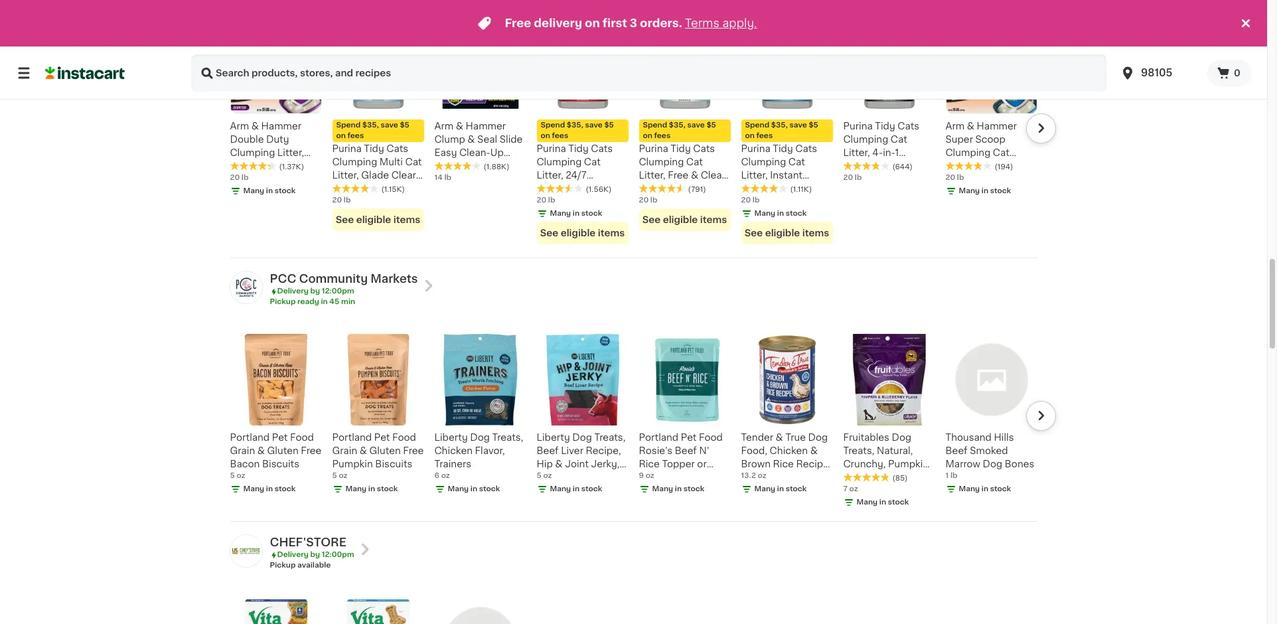 Task type: vqa. For each thing, say whether or not it's contained in the screenshot.


Task type: locate. For each thing, give the bounding box(es) containing it.
pet
[[272, 433, 288, 442], [374, 433, 390, 442], [681, 433, 697, 442]]

see eligible items down (1.11k)
[[745, 229, 829, 238]]

tidy for performance
[[569, 144, 589, 153]]

items for purina tidy cats clumping multi cat litter, glade clear springs
[[394, 215, 420, 225]]

2 fees from the left
[[552, 132, 569, 140]]

2 horizontal spatial arm
[[946, 122, 965, 131]]

duty
[[266, 135, 289, 144]]

1 pickup from the top
[[270, 298, 296, 306]]

chef'store
[[270, 537, 347, 548]]

1 vertical spatial delivery
[[277, 551, 309, 559]]

3 $5 from the left
[[707, 122, 716, 129]]

(1.15k)
[[381, 186, 405, 193]]

spend up springs on the left top
[[336, 122, 361, 129]]

$35, inside 'spend $35, save $5 on fees purina tidy cats clumping cat litter, free & clean unscented multi cat litter'
[[669, 122, 686, 129]]

4 $5 from the left
[[809, 122, 819, 129]]

3 hammer from the left
[[977, 122, 1017, 131]]

1 inside thousand hills beef smoked marrow dog bones 1 lb
[[946, 472, 949, 480]]

0 horizontal spatial beef
[[537, 446, 559, 456]]

0 vertical spatial 12:00pm
[[322, 288, 354, 295]]

fees inside 'spend $35, save $5 on fees purina tidy cats clumping cat litter, free & clean unscented multi cat litter'
[[654, 132, 671, 140]]

fees
[[348, 132, 364, 140], [552, 132, 569, 140], [654, 132, 671, 140], [757, 132, 773, 140]]

spend inside 'spend $35, save $5 on fees purina tidy cats clumping cat litter, free & clean unscented multi cat litter'
[[643, 122, 667, 129]]

clumping inside arm & hammer super scoop clumping cat litter, fragrance free
[[946, 148, 991, 157]]

1 hammer from the left
[[261, 122, 302, 131]]

$5
[[400, 122, 410, 129], [604, 122, 614, 129], [707, 122, 716, 129], [809, 122, 819, 129]]

multi inside spend $35, save $5 on fees purina tidy cats clumping multi cat litter, glade clear springs
[[380, 157, 403, 167]]

save up glade
[[381, 122, 398, 129]]

$5 inside spend $35, save $5 on fees purina tidy cats clumping multi cat litter, glade clear springs
[[400, 122, 410, 129]]

lb down unscented
[[651, 197, 658, 204]]

adult
[[537, 473, 562, 482]]

arm up super
[[946, 122, 965, 131]]

meal
[[693, 473, 715, 482]]

cats up instant
[[796, 144, 817, 153]]

items for purina tidy cats clumping cat litter, 24/7 performance multi cat litter
[[598, 229, 625, 238]]

chicken inside liberty dog treats, chicken flavor, trainers 6 oz
[[435, 446, 473, 456]]

cat
[[891, 135, 908, 144], [993, 148, 1010, 157], [405, 157, 422, 167], [584, 157, 601, 167], [686, 157, 703, 167], [789, 157, 805, 167], [462, 161, 479, 171], [912, 161, 929, 171], [435, 175, 451, 184], [800, 184, 816, 193], [537, 197, 554, 207], [639, 197, 656, 207]]

1 delivery from the top
[[277, 288, 309, 295]]

eligible down (1.15k) in the left top of the page
[[356, 215, 391, 225]]

delivery up pickup available
[[277, 551, 309, 559]]

1 horizontal spatial arm
[[435, 122, 454, 131]]

5 inside the portland pet food grain & gluten free pumpkin biscuits 5 oz
[[332, 472, 337, 480]]

cat inside spend $35, save $5 on fees purina tidy cats clumping multi cat litter, glade clear springs
[[405, 157, 422, 167]]

on inside the spend $35, save $5 on fees purina tidy cats clumping cat litter, instant action multi cat litter
[[745, 132, 755, 140]]

cats inside the spend $35, save $5 on fees purina tidy cats clumping cat litter, instant action multi cat litter
[[796, 144, 817, 153]]

5 inside portland pet food grain & gluten free bacon biscuits 5 oz
[[230, 472, 235, 480]]

eligible for purina tidy cats clumping cat litter, free & clean unscented multi cat litter
[[663, 215, 698, 225]]

food inside portland pet food rosie's beef n' rice topper or homestyle meal
[[699, 433, 723, 442]]

$5 for litter,
[[400, 122, 410, 129]]

product group containing purina tidy cats clumping cat litter, 24/7 performance multi cat litter
[[537, 23, 628, 244]]

hammer up seal
[[466, 122, 506, 131]]

litter down action
[[741, 197, 766, 207]]

1 horizontal spatial hammer
[[466, 122, 506, 131]]

easy
[[435, 148, 457, 157]]

2 $35, from the left
[[567, 122, 583, 129]]

1 horizontal spatial 5
[[332, 472, 337, 480]]

see
[[336, 215, 354, 225], [643, 215, 661, 225], [540, 229, 559, 238], [745, 229, 763, 238]]

2 horizontal spatial portland
[[639, 433, 679, 442]]

or
[[697, 460, 707, 469]]

limited time offer region
[[0, 0, 1238, 46]]

purina inside the spend $35, save $5 on fees purina tidy cats clumping cat litter, instant action multi cat litter
[[741, 144, 771, 153]]

12:00pm
[[322, 288, 354, 295], [322, 551, 354, 559]]

2 horizontal spatial beef
[[946, 446, 968, 456]]

None search field
[[191, 54, 1107, 92]]

cats inside spend $35, save $5 on fees purina tidy cats clumping cat litter, 24/7 performance multi cat litter
[[591, 144, 613, 153]]

food for portland pet food grain & gluten free bacon biscuits
[[290, 433, 314, 442]]

arm inside the arm & hammer clump & seal slide easy clean-up multi-cat clumping cat litter
[[435, 122, 454, 131]]

liberty for beef
[[537, 433, 570, 442]]

1 pet from the left
[[272, 433, 288, 442]]

rice up 9 oz
[[639, 460, 660, 469]]

1 vertical spatial item carousel region
[[211, 329, 1056, 516]]

food for portland pet food grain & gluten free pumpkin biscuits
[[392, 433, 416, 442]]

on for glade
[[336, 132, 346, 140]]

see down springs on the left top
[[336, 215, 354, 225]]

see eligible items button for purina tidy cats clumping cat litter, free & clean unscented multi cat litter
[[639, 209, 731, 231]]

grain inside the portland pet food grain & gluten free pumpkin biscuits 5 oz
[[332, 446, 357, 456]]

3 $35, from the left
[[669, 122, 686, 129]]

purina for &
[[639, 144, 668, 153]]

1 pumpkin from the left
[[332, 460, 373, 469]]

see eligible items button
[[332, 209, 424, 231], [639, 209, 731, 231], [537, 222, 628, 244], [741, 222, 833, 244]]

2 pet from the left
[[374, 433, 390, 442]]

5
[[230, 472, 235, 480], [332, 472, 337, 480], [537, 472, 542, 480]]

0 horizontal spatial 1
[[895, 148, 899, 157]]

save for 24/7
[[585, 122, 603, 129]]

2 delivery from the top
[[277, 551, 309, 559]]

& inside the liberty dog treats, beef liver recipe, hip & joint jerky, adult
[[555, 460, 563, 469]]

2 arm from the left
[[435, 122, 454, 131]]

litter,
[[277, 148, 304, 157], [844, 148, 870, 157], [946, 161, 973, 171], [332, 171, 359, 180], [537, 171, 564, 180], [639, 171, 666, 180], [741, 171, 768, 180]]

delivery for pcc community markets
[[277, 288, 309, 295]]

4 spend from the left
[[745, 122, 770, 129]]

recipe, inside the liberty dog treats, beef liver recipe, hip & joint jerky, adult
[[586, 446, 621, 456]]

hip
[[537, 460, 553, 469]]

spend for instant
[[745, 122, 770, 129]]

multi down the "clean" at the top right of page
[[693, 184, 716, 193]]

2 biscuits from the left
[[375, 460, 413, 469]]

1 delivery by 12:00pm from the top
[[277, 288, 354, 295]]

tidy
[[875, 122, 896, 131], [364, 144, 384, 153], [569, 144, 589, 153], [671, 144, 691, 153], [773, 144, 793, 153]]

2 item carousel region from the top
[[211, 329, 1056, 516]]

fees up glade
[[348, 132, 364, 140]]

pet for bacon
[[272, 433, 288, 442]]

1 item carousel region from the top
[[211, 17, 1056, 252]]

cats
[[898, 122, 920, 131], [387, 144, 408, 153], [591, 144, 613, 153], [693, 144, 715, 153], [796, 144, 817, 153]]

many in stock down "fragrance"
[[959, 187, 1011, 195]]

2 horizontal spatial food
[[699, 433, 723, 442]]

fees for instant
[[757, 132, 773, 140]]

2 12:00pm from the top
[[322, 551, 354, 559]]

cats for action
[[796, 144, 817, 153]]

$5 for 24/7
[[604, 122, 614, 129]]

on inside spend $35, save $5 on fees purina tidy cats clumping multi cat litter, glade clear springs
[[336, 132, 346, 140]]

3
[[630, 18, 637, 29]]

2 chicken from the left
[[770, 446, 808, 456]]

on up unscented
[[643, 132, 653, 140]]

litter, down super
[[946, 161, 973, 171]]

product group containing purina tidy cats clumping cat litter, free & clean unscented multi cat litter
[[639, 23, 731, 231]]

20 lb down unscented
[[639, 197, 658, 204]]

$35, inside spend $35, save $5 on fees purina tidy cats clumping cat litter, 24/7 performance multi cat litter
[[567, 122, 583, 129]]

hammer up duty
[[261, 122, 302, 131]]

lb
[[242, 174, 249, 181], [445, 174, 452, 181], [855, 174, 862, 181], [957, 174, 964, 181], [344, 197, 351, 204], [548, 197, 555, 204], [651, 197, 658, 204], [753, 197, 760, 204], [951, 472, 958, 480]]

1 horizontal spatial recipe,
[[796, 460, 832, 469]]

chef'store image
[[230, 535, 262, 567]]

1 save from the left
[[381, 122, 398, 129]]

save for instant
[[790, 122, 807, 129]]

1 portland from the left
[[230, 433, 270, 442]]

clumping down double
[[230, 148, 275, 157]]

2 pumpkin from the left
[[888, 460, 929, 469]]

purina for glade
[[332, 144, 362, 153]]

many in stock down (1.37k)
[[243, 187, 296, 195]]

gluten
[[267, 446, 299, 456], [370, 446, 401, 456]]

gluten for pumpkin
[[370, 446, 401, 456]]

5 oz
[[537, 472, 552, 480]]

tidy for action
[[773, 144, 793, 153]]

see for purina tidy cats clumping multi cat litter, glade clear springs
[[336, 215, 354, 225]]

fees inside the spend $35, save $5 on fees purina tidy cats clumping cat litter, instant action multi cat litter
[[757, 132, 773, 140]]

0 horizontal spatial biscuits
[[262, 460, 299, 469]]

topper
[[662, 460, 695, 469]]

1 horizontal spatial chicken
[[770, 446, 808, 456]]

20 down springs on the left top
[[332, 197, 342, 204]]

see eligible items down (1.56k)
[[540, 229, 625, 238]]

apply.
[[723, 18, 757, 29]]

grain for bacon
[[230, 446, 255, 456]]

1 horizontal spatial pumpkin
[[888, 460, 929, 469]]

many down box
[[243, 187, 264, 195]]

1 vertical spatial pickup
[[270, 562, 296, 569]]

treats, up crunchy,
[[844, 446, 875, 456]]

7 oz
[[844, 485, 858, 493]]

slide
[[500, 135, 523, 144]]

24/7
[[566, 171, 587, 180]]

tender & true dog food, chicken & brown rice recipe, pate
[[741, 433, 832, 482]]

0 horizontal spatial hammer
[[261, 122, 302, 131]]

gluten inside the portland pet food grain & gluten free pumpkin biscuits 5 oz
[[370, 446, 401, 456]]

1 rice from the left
[[639, 460, 660, 469]]

see eligible items for purina tidy cats clumping multi cat litter, glade clear springs
[[336, 215, 420, 225]]

1 arm from the left
[[230, 122, 249, 131]]

in down the portland pet food grain & gluten free pumpkin biscuits 5 oz
[[368, 485, 375, 493]]

1 spend from the left
[[336, 122, 361, 129]]

dog up natural,
[[892, 433, 912, 442]]

clumping up unscented
[[639, 157, 684, 167]]

rosie's
[[639, 446, 673, 456]]

beef inside the liberty dog treats, beef liver recipe, hip & joint jerky, adult
[[537, 446, 559, 456]]

spend inside the spend $35, save $5 on fees purina tidy cats clumping cat litter, instant action multi cat litter
[[745, 122, 770, 129]]

arm inside arm & hammer double duty clumping litter, box
[[230, 122, 249, 131]]

on for performance
[[541, 132, 550, 140]]

beef inside thousand hills beef smoked marrow dog bones 1 lb
[[946, 446, 968, 456]]

pickup for chef'store
[[270, 562, 296, 569]]

recipe,
[[586, 446, 621, 456], [796, 460, 832, 469]]

1 horizontal spatial 1
[[946, 472, 949, 480]]

hills
[[994, 433, 1014, 442]]

fees up unscented
[[654, 132, 671, 140]]

3 fees from the left
[[654, 132, 671, 140]]

dog inside fruitables dog treats, natural, crunchy, pumpkin & blueberry flavor
[[892, 433, 912, 442]]

oz
[[237, 472, 245, 480], [339, 472, 348, 480], [441, 472, 450, 480], [543, 472, 552, 480], [646, 472, 655, 480], [758, 472, 767, 480], [850, 485, 858, 493]]

1 vertical spatial by
[[310, 551, 320, 559]]

1 horizontal spatial beef
[[675, 446, 697, 456]]

rice right brown
[[773, 460, 794, 469]]

0 vertical spatial pickup
[[270, 298, 296, 306]]

0 horizontal spatial arm
[[230, 122, 249, 131]]

clumping inside 'spend $35, save $5 on fees purina tidy cats clumping cat litter, free & clean unscented multi cat litter'
[[639, 157, 684, 167]]

fruitables dog treats, natural, crunchy, pumpkin & blueberry flavor
[[844, 433, 930, 482]]

2 grain from the left
[[332, 446, 357, 456]]

delivery by 12:00pm up available
[[277, 551, 354, 559]]

1 horizontal spatial grain
[[332, 446, 357, 456]]

see eligible items button down (791)
[[639, 209, 731, 231]]

0 horizontal spatial portland
[[230, 433, 270, 442]]

$35, up instant
[[771, 122, 788, 129]]

$35, up 24/7 in the top of the page
[[567, 122, 583, 129]]

pet inside portland pet food rosie's beef n' rice topper or homestyle meal
[[681, 433, 697, 442]]

stock down the portland pet food grain & gluten free pumpkin biscuits 5 oz
[[377, 485, 398, 493]]

multi
[[380, 157, 403, 167], [887, 161, 910, 171], [600, 184, 623, 193], [693, 184, 716, 193], [774, 184, 797, 193]]

product group
[[332, 23, 424, 231], [537, 23, 628, 244], [639, 23, 731, 231], [741, 23, 833, 244]]

dog up the liver
[[573, 433, 592, 442]]

1 horizontal spatial food
[[392, 433, 416, 442]]

20 lb down strength
[[844, 174, 862, 181]]

cats inside spend $35, save $5 on fees purina tidy cats clumping multi cat litter, glade clear springs
[[387, 144, 408, 153]]

see eligible items button for purina tidy cats clumping multi cat litter, glade clear springs
[[332, 209, 424, 231]]

1 vertical spatial 1
[[946, 472, 949, 480]]

3 arm from the left
[[946, 122, 965, 131]]

treats,
[[492, 433, 523, 442], [595, 433, 626, 442], [844, 446, 875, 456]]

1 grain from the left
[[230, 446, 255, 456]]

purina up unscented
[[639, 144, 668, 153]]

1 vertical spatial 12:00pm
[[322, 551, 354, 559]]

biscuits inside portland pet food grain & gluten free bacon biscuits 5 oz
[[262, 460, 299, 469]]

many down 13.2 oz on the right bottom of the page
[[755, 485, 776, 493]]

gluten for bacon
[[267, 446, 299, 456]]

2 5 from the left
[[332, 472, 337, 480]]

13.2 oz
[[741, 472, 767, 480]]

0 vertical spatial delivery by 12:00pm
[[277, 288, 354, 295]]

eligible for purina tidy cats clumping cat litter, instant action multi cat litter
[[765, 229, 800, 238]]

treats, inside fruitables dog treats, natural, crunchy, pumpkin & blueberry flavor
[[844, 446, 875, 456]]

1 12:00pm from the top
[[322, 288, 354, 295]]

on inside spend $35, save $5 on fees purina tidy cats clumping cat litter, 24/7 performance multi cat litter
[[541, 132, 550, 140]]

1 chicken from the left
[[435, 446, 473, 456]]

dog for liver
[[573, 433, 592, 442]]

0 horizontal spatial grain
[[230, 446, 255, 456]]

2 horizontal spatial pet
[[681, 433, 697, 442]]

trainers
[[435, 460, 472, 469]]

on right "slide" in the top of the page
[[541, 132, 550, 140]]

pickup left available
[[270, 562, 296, 569]]

save inside spend $35, save $5 on fees purina tidy cats clumping cat litter, 24/7 performance multi cat litter
[[585, 122, 603, 129]]

see eligible items down (791)
[[643, 215, 727, 225]]

many down action
[[755, 210, 776, 217]]

arm inside arm & hammer super scoop clumping cat litter, fragrance free
[[946, 122, 965, 131]]

dog
[[470, 433, 490, 442], [573, 433, 592, 442], [808, 433, 828, 442], [892, 433, 912, 442], [983, 460, 1003, 469]]

1 beef from the left
[[537, 446, 559, 456]]

litter, inside 'spend $35, save $5 on fees purina tidy cats clumping cat litter, free & clean unscented multi cat litter'
[[639, 171, 666, 180]]

(1.37k)
[[279, 163, 304, 171]]

on left first in the left top of the page
[[585, 18, 600, 29]]

liberty
[[435, 433, 468, 442], [537, 433, 570, 442]]

save inside the spend $35, save $5 on fees purina tidy cats clumping cat litter, instant action multi cat litter
[[790, 122, 807, 129]]

0 horizontal spatial pet
[[272, 433, 288, 442]]

eligible for purina tidy cats clumping multi cat litter, glade clear springs
[[356, 215, 391, 225]]

1 biscuits from the left
[[262, 460, 299, 469]]

stock down the (85)
[[888, 499, 909, 506]]

2 horizontal spatial treats,
[[844, 446, 875, 456]]

0 horizontal spatial recipe,
[[586, 446, 621, 456]]

dog inside the liberty dog treats, beef liver recipe, hip & joint jerky, adult
[[573, 433, 592, 442]]

1 product group from the left
[[332, 23, 424, 231]]

spend
[[336, 122, 361, 129], [541, 122, 565, 129], [643, 122, 667, 129], [745, 122, 770, 129]]

many in stock
[[243, 187, 296, 195], [959, 187, 1011, 195], [550, 210, 602, 217], [755, 210, 807, 217], [243, 485, 296, 493], [346, 485, 398, 493], [448, 485, 500, 493], [550, 485, 602, 493], [652, 485, 705, 493], [755, 485, 807, 493], [959, 485, 1011, 493], [857, 499, 909, 506]]

1 horizontal spatial biscuits
[[375, 460, 413, 469]]

cat inside arm & hammer super scoop clumping cat litter, fragrance free
[[993, 148, 1010, 157]]

fees inside spend $35, save $5 on fees purina tidy cats clumping cat litter, 24/7 performance multi cat litter
[[552, 132, 569, 140]]

1 fees from the left
[[348, 132, 364, 140]]

3 spend from the left
[[643, 122, 667, 129]]

4 $35, from the left
[[771, 122, 788, 129]]

by for pcc community markets
[[310, 288, 320, 295]]

$35, for litter,
[[362, 122, 379, 129]]

spend $35, save $5 on fees purina tidy cats clumping cat litter, instant action multi cat litter
[[741, 122, 819, 207]]

1 vertical spatial recipe,
[[796, 460, 832, 469]]

terms apply. link
[[685, 18, 757, 29]]

markets
[[371, 274, 418, 284]]

free inside the portland pet food grain & gluten free pumpkin biscuits 5 oz
[[403, 446, 424, 456]]

dog inside liberty dog treats, chicken flavor, trainers 6 oz
[[470, 433, 490, 442]]

1 gluten from the left
[[267, 446, 299, 456]]

1 horizontal spatial pet
[[374, 433, 390, 442]]

2 horizontal spatial 5
[[537, 472, 542, 480]]

★★★★★
[[230, 161, 277, 171], [230, 161, 277, 171], [435, 161, 481, 171], [435, 161, 481, 171], [844, 161, 890, 171], [844, 161, 890, 171], [946, 161, 992, 171], [946, 161, 992, 171], [332, 184, 379, 193], [332, 184, 379, 193], [537, 184, 583, 193], [537, 184, 583, 193], [639, 184, 686, 193], [639, 184, 686, 193], [741, 184, 788, 193], [741, 184, 788, 193], [844, 473, 890, 482], [844, 473, 890, 482]]

2 horizontal spatial hammer
[[977, 122, 1017, 131]]

portland inside portland pet food grain & gluten free bacon biscuits 5 oz
[[230, 433, 270, 442]]

hammer for duty
[[261, 122, 302, 131]]

1 $35, from the left
[[362, 122, 379, 129]]

on for &
[[643, 132, 653, 140]]

liver
[[561, 446, 584, 456]]

5 for portland pet food grain & gluten free bacon biscuits
[[230, 472, 235, 480]]

items for purina tidy cats clumping cat litter, free & clean unscented multi cat litter
[[700, 215, 727, 225]]

4 fees from the left
[[757, 132, 773, 140]]

Search field
[[191, 54, 1107, 92]]

2 gluten from the left
[[370, 446, 401, 456]]

delivery
[[534, 18, 582, 29]]

food,
[[741, 446, 768, 456]]

see eligible items button down (1.15k) in the left top of the page
[[332, 209, 424, 231]]

gluten inside portland pet food grain & gluten free bacon biscuits 5 oz
[[267, 446, 299, 456]]

1 5 from the left
[[230, 472, 235, 480]]

food
[[290, 433, 314, 442], [392, 433, 416, 442], [699, 433, 723, 442]]

pcc community markets image
[[230, 272, 262, 304]]

0 horizontal spatial treats,
[[492, 433, 523, 442]]

portland pet food rosie's beef n' rice topper or homestyle meal
[[639, 433, 723, 482]]

& inside arm & hammer double duty clumping litter, box
[[251, 122, 259, 131]]

$35,
[[362, 122, 379, 129], [567, 122, 583, 129], [669, 122, 686, 129], [771, 122, 788, 129]]

cats inside 'spend $35, save $5 on fees purina tidy cats clumping cat litter, free & clean unscented multi cat litter'
[[693, 144, 715, 153]]

delivery
[[277, 288, 309, 295], [277, 551, 309, 559]]

spend inside spend $35, save $5 on fees purina tidy cats clumping multi cat litter, glade clear springs
[[336, 122, 361, 129]]

2 rice from the left
[[773, 460, 794, 469]]

& inside fruitables dog treats, natural, crunchy, pumpkin & blueberry flavor
[[844, 473, 851, 482]]

stock down "bones"
[[991, 485, 1011, 493]]

pickup ready in 45 min
[[270, 298, 355, 306]]

dog inside thousand hills beef smoked marrow dog bones 1 lb
[[983, 460, 1003, 469]]

0 vertical spatial recipe,
[[586, 446, 621, 456]]

4 product group from the left
[[741, 23, 833, 244]]

liberty for chicken
[[435, 433, 468, 442]]

see eligible items for purina tidy cats clumping cat litter, free & clean unscented multi cat litter
[[643, 215, 727, 225]]

portland pet food grain & gluten free bacon biscuits 5 oz
[[230, 433, 322, 480]]

items
[[394, 215, 420, 225], [700, 215, 727, 225], [598, 229, 625, 238], [803, 229, 829, 238]]

pet for pumpkin
[[374, 433, 390, 442]]

beef up topper
[[675, 446, 697, 456]]

2 beef from the left
[[675, 446, 697, 456]]

spend down search field in the top of the page
[[643, 122, 667, 129]]

2 delivery by 12:00pm from the top
[[277, 551, 354, 559]]

pet inside portland pet food grain & gluten free bacon biscuits 5 oz
[[272, 433, 288, 442]]

beef
[[537, 446, 559, 456], [675, 446, 697, 456], [946, 446, 968, 456]]

litter
[[454, 175, 478, 184], [844, 175, 868, 184], [556, 197, 581, 207], [658, 197, 683, 207], [741, 197, 766, 207]]

12:00pm up 45
[[322, 288, 354, 295]]

liberty inside liberty dog treats, chicken flavor, trainers 6 oz
[[435, 433, 468, 442]]

2 food from the left
[[392, 433, 416, 442]]

0 vertical spatial by
[[310, 288, 320, 295]]

pickup
[[270, 298, 296, 306], [270, 562, 296, 569]]

1 vertical spatial delivery by 12:00pm
[[277, 551, 354, 559]]

stock
[[275, 187, 296, 195], [991, 187, 1011, 195], [581, 210, 602, 217], [786, 210, 807, 217], [275, 485, 296, 493], [377, 485, 398, 493], [479, 485, 500, 493], [581, 485, 602, 493], [684, 485, 705, 493], [786, 485, 807, 493], [991, 485, 1011, 493], [888, 499, 909, 506]]

multi up clear
[[380, 157, 403, 167]]

see for purina tidy cats clumping cat litter, 24/7 performance multi cat litter
[[540, 229, 559, 238]]

3 product group from the left
[[639, 23, 731, 231]]

2 pickup from the top
[[270, 562, 296, 569]]

on up action
[[745, 132, 755, 140]]

1 horizontal spatial liberty
[[537, 433, 570, 442]]

recipe, up jerky,
[[586, 446, 621, 456]]

multi down instant
[[774, 184, 797, 193]]

2 liberty from the left
[[537, 433, 570, 442]]

many down homestyle
[[652, 485, 673, 493]]

1 horizontal spatial rice
[[773, 460, 794, 469]]

grain inside portland pet food grain & gluten free bacon biscuits 5 oz
[[230, 446, 255, 456]]

1 by from the top
[[310, 288, 320, 295]]

0 horizontal spatial liberty
[[435, 433, 468, 442]]

pumpkin inside the portland pet food grain & gluten free pumpkin biscuits 5 oz
[[332, 460, 373, 469]]

free delivery on first 3 orders. terms apply.
[[505, 18, 757, 29]]

stock down jerky,
[[581, 485, 602, 493]]

eligible
[[356, 215, 391, 225], [663, 215, 698, 225], [561, 229, 596, 238], [765, 229, 800, 238]]

multi down in-
[[887, 161, 910, 171]]

spend up performance
[[541, 122, 565, 129]]

purina up action
[[741, 144, 771, 153]]

0 vertical spatial item carousel region
[[211, 17, 1056, 252]]

in down performance
[[573, 210, 580, 217]]

$5 up (1.56k)
[[604, 122, 614, 129]]

clumping up glade
[[332, 157, 377, 167]]

eligible down performance
[[561, 229, 596, 238]]

stock down (1.37k)
[[275, 187, 296, 195]]

dog for flavor,
[[470, 433, 490, 442]]

tender
[[741, 433, 774, 442]]

arm up double
[[230, 122, 249, 131]]

1 up the (644)
[[895, 148, 899, 157]]

0 horizontal spatial food
[[290, 433, 314, 442]]

in down the trainers
[[471, 485, 477, 493]]

treats, up "flavor,"
[[492, 433, 523, 442]]

hammer inside the arm & hammer clump & seal slide easy clean-up multi-cat clumping cat litter
[[466, 122, 506, 131]]

beef up marrow
[[946, 446, 968, 456]]

dog down smoked
[[983, 460, 1003, 469]]

$5 for free
[[707, 122, 716, 129]]

1 down marrow
[[946, 472, 949, 480]]

item carousel region
[[211, 17, 1056, 252], [211, 329, 1056, 516]]

2 hammer from the left
[[466, 122, 506, 131]]

litter down performance
[[556, 197, 581, 207]]

1 food from the left
[[290, 433, 314, 442]]

hammer inside arm & hammer super scoop clumping cat litter, fragrance free
[[977, 122, 1017, 131]]

5 down hip
[[537, 472, 542, 480]]

& inside portland pet food grain & gluten free bacon biscuits 5 oz
[[257, 446, 265, 456]]

treats, inside liberty dog treats, chicken flavor, trainers 6 oz
[[492, 433, 523, 442]]

1 horizontal spatial gluten
[[370, 446, 401, 456]]

4 save from the left
[[790, 122, 807, 129]]

free
[[505, 18, 531, 29], [668, 171, 689, 180], [946, 175, 966, 184], [301, 446, 322, 456], [403, 446, 424, 456]]

purina up 24/7 in the top of the page
[[537, 144, 566, 153]]

1 horizontal spatial portland
[[332, 433, 372, 442]]

0 horizontal spatial gluten
[[267, 446, 299, 456]]

0 horizontal spatial pumpkin
[[332, 460, 373, 469]]

grain
[[230, 446, 255, 456], [332, 446, 357, 456]]

$35, down search field in the top of the page
[[669, 122, 686, 129]]

pet for topper
[[681, 433, 697, 442]]

$5 up clear
[[400, 122, 410, 129]]

fees for free
[[654, 132, 671, 140]]

$35, inside spend $35, save $5 on fees purina tidy cats clumping multi cat litter, glade clear springs
[[362, 122, 379, 129]]

on
[[585, 18, 600, 29], [336, 132, 346, 140], [541, 132, 550, 140], [643, 132, 653, 140], [745, 132, 755, 140]]

treats, inside the liberty dog treats, beef liver recipe, hip & joint jerky, adult
[[595, 433, 626, 442]]

delivery by 12:00pm for chef'store
[[277, 551, 354, 559]]

hammer inside arm & hammer double duty clumping litter, box
[[261, 122, 302, 131]]

5 right portland pet food grain & gluten free bacon biscuits 5 oz
[[332, 472, 337, 480]]

3 pet from the left
[[681, 433, 697, 442]]

1 $5 from the left
[[400, 122, 410, 129]]

0 horizontal spatial rice
[[639, 460, 660, 469]]

1 liberty from the left
[[435, 433, 468, 442]]

1 horizontal spatial treats,
[[595, 433, 626, 442]]

portland
[[230, 433, 270, 442], [332, 433, 372, 442], [639, 433, 679, 442]]

clumping inside spend $35, save $5 on fees purina tidy cats clumping multi cat litter, glade clear springs
[[332, 157, 377, 167]]

tidy inside 'spend $35, save $5 on fees purina tidy cats clumping cat litter, free & clean unscented multi cat litter'
[[671, 144, 691, 153]]

2 $5 from the left
[[604, 122, 614, 129]]

3 beef from the left
[[946, 446, 968, 456]]

liberty inside the liberty dog treats, beef liver recipe, hip & joint jerky, adult
[[537, 433, 570, 442]]

purina for action
[[741, 144, 771, 153]]

purina inside spend $35, save $5 on fees purina tidy cats clumping cat litter, 24/7 performance multi cat litter
[[537, 144, 566, 153]]

2 save from the left
[[585, 122, 603, 129]]

3 save from the left
[[688, 122, 705, 129]]

in
[[266, 187, 273, 195], [982, 187, 989, 195], [573, 210, 580, 217], [777, 210, 784, 217], [321, 298, 328, 306], [266, 485, 273, 493], [368, 485, 375, 493], [471, 485, 477, 493], [573, 485, 580, 493], [675, 485, 682, 493], [777, 485, 784, 493], [982, 485, 989, 493], [880, 499, 886, 506]]

save
[[381, 122, 398, 129], [585, 122, 603, 129], [688, 122, 705, 129], [790, 122, 807, 129]]

see for purina tidy cats clumping cat litter, instant action multi cat litter
[[745, 229, 763, 238]]

3 food from the left
[[699, 433, 723, 442]]

litter, up (1.37k)
[[277, 148, 304, 157]]

oz inside liberty dog treats, chicken flavor, trainers 6 oz
[[441, 472, 450, 480]]

see eligible items button for purina tidy cats clumping cat litter, instant action multi cat litter
[[741, 222, 833, 244]]

portland pet food grain & gluten free pumpkin biscuits 5 oz
[[332, 433, 424, 480]]

0 vertical spatial delivery
[[277, 288, 309, 295]]

blueberry
[[853, 473, 899, 482]]

0 vertical spatial 1
[[895, 148, 899, 157]]

0 horizontal spatial chicken
[[435, 446, 473, 456]]

in down instant
[[777, 210, 784, 217]]

2 portland from the left
[[332, 433, 372, 442]]

$5 inside 'spend $35, save $5 on fees purina tidy cats clumping cat litter, free & clean unscented multi cat litter'
[[707, 122, 716, 129]]

20 lb
[[230, 174, 249, 181], [844, 174, 862, 181], [946, 174, 964, 181], [332, 197, 351, 204], [537, 197, 555, 204], [639, 197, 658, 204], [741, 197, 760, 204]]

by for chef'store
[[310, 551, 320, 559]]

chicken up the trainers
[[435, 446, 473, 456]]

3 portland from the left
[[639, 433, 679, 442]]

&
[[251, 122, 259, 131], [456, 122, 463, 131], [967, 122, 975, 131], [468, 135, 475, 144], [691, 171, 699, 180], [776, 433, 783, 442], [257, 446, 265, 456], [360, 446, 367, 456], [811, 446, 818, 456], [555, 460, 563, 469], [844, 473, 851, 482]]

2 spend from the left
[[541, 122, 565, 129]]

portland inside the portland pet food grain & gluten free pumpkin biscuits 5 oz
[[332, 433, 372, 442]]

clumping inside spend $35, save $5 on fees purina tidy cats clumping cat litter, 24/7 performance multi cat litter
[[537, 157, 582, 167]]

2 product group from the left
[[537, 23, 628, 244]]

& inside 'spend $35, save $5 on fees purina tidy cats clumping cat litter, free & clean unscented multi cat litter'
[[691, 171, 699, 180]]

2 by from the top
[[310, 551, 320, 559]]

0 horizontal spatial 5
[[230, 472, 235, 480]]

stock down (1.11k)
[[786, 210, 807, 217]]

fees up instant
[[757, 132, 773, 140]]

hammer for &
[[466, 122, 506, 131]]



Task type: describe. For each thing, give the bounding box(es) containing it.
see eligible items for purina tidy cats clumping cat litter, 24/7 performance multi cat litter
[[540, 229, 625, 238]]

many down adult
[[550, 485, 571, 493]]

spend for litter,
[[336, 122, 361, 129]]

treats, for liberty dog treats, chicken flavor, trainers 6 oz
[[492, 433, 523, 442]]

tidy for glade
[[364, 144, 384, 153]]

20 down unscented
[[639, 197, 649, 204]]

20 down action
[[741, 197, 751, 204]]

natural,
[[877, 446, 913, 456]]

in down tender & true dog food, chicken & brown rice recipe, pate on the bottom right of the page
[[777, 485, 784, 493]]

arm for arm & hammer double duty clumping litter, box
[[230, 122, 249, 131]]

see eligible items button for purina tidy cats clumping cat litter, 24/7 performance multi cat litter
[[537, 222, 628, 244]]

in down portland pet food grain & gluten free bacon biscuits 5 oz
[[266, 485, 273, 493]]

portland for portland pet food grain & gluten free pumpkin biscuits
[[332, 433, 372, 442]]

on for action
[[745, 132, 755, 140]]

joint
[[565, 460, 589, 469]]

20 down box
[[230, 174, 240, 181]]

arm & hammer clump & seal slide easy clean-up multi-cat clumping cat litter
[[435, 122, 526, 184]]

multi inside purina tidy cats clumping cat litter, 4-in-1 strength multi cat litter
[[887, 161, 910, 171]]

lb down box
[[242, 174, 249, 181]]

liberty dog treats, chicken flavor, trainers 6 oz
[[435, 433, 523, 480]]

save for litter,
[[381, 122, 398, 129]]

performance
[[537, 184, 597, 193]]

clumping inside purina tidy cats clumping cat litter, 4-in-1 strength multi cat litter
[[844, 135, 889, 144]]

see for purina tidy cats clumping cat litter, free & clean unscented multi cat litter
[[643, 215, 661, 225]]

purina tidy cats clumping cat litter, 4-in-1 strength multi cat litter
[[844, 122, 929, 184]]

purina inside purina tidy cats clumping cat litter, 4-in-1 strength multi cat litter
[[844, 122, 873, 131]]

& inside arm & hammer super scoop clumping cat litter, fragrance free
[[967, 122, 975, 131]]

20 lb down springs on the left top
[[332, 197, 351, 204]]

many in stock down (1.11k)
[[755, 210, 807, 217]]

lb down performance
[[548, 197, 555, 204]]

clumping inside arm & hammer double duty clumping litter, box
[[230, 148, 275, 157]]

(1.11k)
[[790, 186, 812, 193]]

beef inside portland pet food rosie's beef n' rice topper or homestyle meal
[[675, 446, 697, 456]]

20 lb down super
[[946, 174, 964, 181]]

4-
[[873, 148, 883, 157]]

stock down (1.56k)
[[581, 210, 602, 217]]

lb down strength
[[855, 174, 862, 181]]

14 lb
[[435, 174, 452, 181]]

item carousel region containing arm & hammer double duty clumping litter, box
[[211, 17, 1056, 252]]

many down the trainers
[[448, 485, 469, 493]]

instacart logo image
[[45, 65, 125, 81]]

20 down strength
[[844, 174, 853, 181]]

see eligible items for purina tidy cats clumping cat litter, instant action multi cat litter
[[745, 229, 829, 238]]

20 down performance
[[537, 197, 547, 204]]

spend $35, save $5 on fees purina tidy cats clumping cat litter, free & clean unscented multi cat litter
[[639, 122, 728, 207]]

many in stock down portland pet food grain & gluten free bacon biscuits 5 oz
[[243, 485, 296, 493]]

litter, inside arm & hammer double duty clumping litter, box
[[277, 148, 304, 157]]

many down the portland pet food grain & gluten free pumpkin biscuits 5 oz
[[346, 485, 367, 493]]

product group containing purina tidy cats clumping multi cat litter, glade clear springs
[[332, 23, 424, 231]]

n'
[[699, 446, 710, 456]]

in down thousand hills beef smoked marrow dog bones 1 lb
[[982, 485, 989, 493]]

arm & hammer super scoop clumping cat litter, fragrance free
[[946, 122, 1022, 184]]

biscuits for pumpkin
[[375, 460, 413, 469]]

double
[[230, 135, 264, 144]]

pcc community markets
[[270, 274, 418, 284]]

stock down (194) at the top
[[991, 187, 1011, 195]]

6
[[435, 472, 440, 480]]

in down blueberry at the bottom
[[880, 499, 886, 506]]

many in stock down homestyle
[[652, 485, 705, 493]]

min
[[341, 298, 355, 306]]

delivery by 12:00pm for pcc community markets
[[277, 288, 354, 295]]

litter, inside spend $35, save $5 on fees purina tidy cats clumping multi cat litter, glade clear springs
[[332, 171, 359, 180]]

multi inside spend $35, save $5 on fees purina tidy cats clumping cat litter, 24/7 performance multi cat litter
[[600, 184, 623, 193]]

stock down meal
[[684, 485, 705, 493]]

recipe, inside tender & true dog food, chicken & brown rice recipe, pate
[[796, 460, 832, 469]]

product group containing purina tidy cats clumping cat litter, instant action multi cat litter
[[741, 23, 833, 244]]

flavor
[[901, 473, 930, 482]]

litter, inside purina tidy cats clumping cat litter, 4-in-1 strength multi cat litter
[[844, 148, 870, 157]]

many in stock down the trainers
[[448, 485, 500, 493]]

many in stock down joint
[[550, 485, 602, 493]]

pate
[[741, 473, 762, 482]]

action
[[741, 184, 772, 193]]

clump
[[435, 135, 465, 144]]

rice inside tender & true dog food, chicken & brown rice recipe, pate
[[773, 460, 794, 469]]

litter inside purina tidy cats clumping cat litter, 4-in-1 strength multi cat litter
[[844, 175, 868, 184]]

arm for arm & hammer super scoop clumping cat litter, fragrance free
[[946, 122, 965, 131]]

3 5 from the left
[[537, 472, 542, 480]]

many down marrow
[[959, 485, 980, 493]]

cats for performance
[[591, 144, 613, 153]]

lb down action
[[753, 197, 760, 204]]

12:00pm for pcc community markets
[[322, 288, 354, 295]]

fruitables
[[844, 433, 890, 442]]

clumping inside the arm & hammer clump & seal slide easy clean-up multi-cat clumping cat litter
[[481, 161, 526, 171]]

stock down liberty dog treats, chicken flavor, trainers 6 oz at the left bottom
[[479, 485, 500, 493]]

spend $35, save $5 on fees purina tidy cats clumping cat litter, 24/7 performance multi cat litter
[[537, 122, 623, 207]]

liberty dog treats, beef liver recipe, hip & joint jerky, adult
[[537, 433, 626, 482]]

first
[[603, 18, 627, 29]]

springs
[[332, 184, 368, 193]]

super
[[946, 135, 973, 144]]

fees for litter,
[[348, 132, 364, 140]]

(85)
[[893, 475, 908, 482]]

5 for portland pet food grain & gluten free pumpkin biscuits
[[332, 472, 337, 480]]

thousand
[[946, 433, 992, 442]]

98105 button
[[1112, 54, 1208, 92]]

treats, for liberty dog treats, beef liver recipe, hip & joint jerky, adult
[[595, 433, 626, 442]]

pcc
[[270, 274, 296, 284]]

oz inside portland pet food grain & gluten free bacon biscuits 5 oz
[[237, 472, 245, 480]]

20 lb down performance
[[537, 197, 555, 204]]

lb inside thousand hills beef smoked marrow dog bones 1 lb
[[951, 472, 958, 480]]

multi inside the spend $35, save $5 on fees purina tidy cats clumping cat litter, instant action multi cat litter
[[774, 184, 797, 193]]

lb down springs on the left top
[[344, 197, 351, 204]]

fees for 24/7
[[552, 132, 569, 140]]

save for free
[[688, 122, 705, 129]]

in down arm & hammer double duty clumping litter, box
[[266, 187, 273, 195]]

stock down portland pet food grain & gluten free bacon biscuits 5 oz
[[275, 485, 296, 493]]

glade
[[361, 171, 389, 180]]

in left 45
[[321, 298, 328, 306]]

clean-
[[459, 148, 491, 157]]

portland for portland pet food grain & gluten free bacon biscuits
[[230, 433, 270, 442]]

9 oz
[[639, 472, 655, 480]]

pickup for pcc community markets
[[270, 298, 296, 306]]

many down performance
[[550, 210, 571, 217]]

chicken inside tender & true dog food, chicken & brown rice recipe, pate
[[770, 446, 808, 456]]

spend $35, save $5 on fees purina tidy cats clumping multi cat litter, glade clear springs
[[332, 122, 422, 193]]

spend for free
[[643, 122, 667, 129]]

purina for performance
[[537, 144, 566, 153]]

seal
[[477, 135, 497, 144]]

$35, for free
[[669, 122, 686, 129]]

community
[[299, 274, 368, 284]]

eligible for purina tidy cats clumping cat litter, 24/7 performance multi cat litter
[[561, 229, 596, 238]]

arm & hammer double duty clumping litter, box
[[230, 122, 304, 171]]

orders.
[[640, 18, 683, 29]]

strength
[[844, 161, 884, 171]]

grain for pumpkin
[[332, 446, 357, 456]]

cats inside purina tidy cats clumping cat litter, 4-in-1 strength multi cat litter
[[898, 122, 920, 131]]

(194)
[[995, 163, 1014, 171]]

multi-
[[435, 161, 462, 171]]

20 lb down action
[[741, 197, 760, 204]]

hammer for scoop
[[977, 122, 1017, 131]]

7
[[844, 485, 848, 493]]

& inside the portland pet food grain & gluten free pumpkin biscuits 5 oz
[[360, 446, 367, 456]]

smoked
[[970, 446, 1008, 456]]

tidy for &
[[671, 144, 691, 153]]

many in stock down blueberry at the bottom
[[857, 499, 909, 506]]

items for purina tidy cats clumping cat litter, instant action multi cat litter
[[803, 229, 829, 238]]

ready
[[298, 298, 319, 306]]

scoop
[[976, 135, 1006, 144]]

rice inside portland pet food rosie's beef n' rice topper or homestyle meal
[[639, 460, 660, 469]]

cats for glade
[[387, 144, 408, 153]]

lb right 14
[[445, 174, 452, 181]]

98105
[[1141, 68, 1173, 78]]

many down bacon
[[243, 485, 264, 493]]

portland inside portland pet food rosie's beef n' rice topper or homestyle meal
[[639, 433, 679, 442]]

marrow
[[946, 460, 981, 469]]

true
[[786, 433, 806, 442]]

$35, for instant
[[771, 122, 788, 129]]

tidy inside purina tidy cats clumping cat litter, 4-in-1 strength multi cat litter
[[875, 122, 896, 131]]

bacon
[[230, 460, 260, 469]]

cats for &
[[693, 144, 715, 153]]

arm for arm & hammer clump & seal slide easy clean-up multi-cat clumping cat litter
[[435, 122, 454, 131]]

many down "fragrance"
[[959, 187, 980, 195]]

many in stock down the portland pet food grain & gluten free pumpkin biscuits 5 oz
[[346, 485, 398, 493]]

litter inside the arm & hammer clump & seal slide easy clean-up multi-cat clumping cat litter
[[454, 175, 478, 184]]

jerky,
[[591, 460, 620, 469]]

biscuits for bacon
[[262, 460, 299, 469]]

(1.56k)
[[586, 186, 612, 193]]

$5 for instant
[[809, 122, 819, 129]]

item carousel region containing portland pet food grain & gluten free bacon biscuits
[[211, 329, 1056, 516]]

litter, inside the spend $35, save $5 on fees purina tidy cats clumping cat litter, instant action multi cat litter
[[741, 171, 768, 180]]

in down "fragrance"
[[982, 187, 989, 195]]

free inside limited time offer region
[[505, 18, 531, 29]]

in-
[[883, 148, 895, 157]]

treats, for fruitables dog treats, natural, crunchy, pumpkin & blueberry flavor
[[844, 446, 875, 456]]

homestyle
[[639, 473, 690, 482]]

0
[[1234, 68, 1241, 78]]

free inside arm & hammer super scoop clumping cat litter, fragrance free
[[946, 175, 966, 184]]

spend for 24/7
[[541, 122, 565, 129]]

20 lb down box
[[230, 174, 249, 181]]

litter, inside arm & hammer super scoop clumping cat litter, fragrance free
[[946, 161, 973, 171]]

litter, inside spend $35, save $5 on fees purina tidy cats clumping cat litter, 24/7 performance multi cat litter
[[537, 171, 564, 180]]

1 inside purina tidy cats clumping cat litter, 4-in-1 strength multi cat litter
[[895, 148, 899, 157]]

oz inside the portland pet food grain & gluten free pumpkin biscuits 5 oz
[[339, 472, 348, 480]]

box
[[230, 161, 248, 171]]

20 down super
[[946, 174, 956, 181]]

dog inside tender & true dog food, chicken & brown rice recipe, pate
[[808, 433, 828, 442]]

stock down tender & true dog food, chicken & brown rice recipe, pate on the bottom right of the page
[[786, 485, 807, 493]]

pumpkin inside fruitables dog treats, natural, crunchy, pumpkin & blueberry flavor
[[888, 460, 929, 469]]

lb down super
[[957, 174, 964, 181]]

crunchy,
[[844, 460, 886, 469]]

multi inside 'spend $35, save $5 on fees purina tidy cats clumping cat litter, free & clean unscented multi cat litter'
[[693, 184, 716, 193]]

free inside 'spend $35, save $5 on fees purina tidy cats clumping cat litter, free & clean unscented multi cat litter'
[[668, 171, 689, 180]]

in down homestyle
[[675, 485, 682, 493]]

litter inside spend $35, save $5 on fees purina tidy cats clumping cat litter, 24/7 performance multi cat litter
[[556, 197, 581, 207]]

litter inside 'spend $35, save $5 on fees purina tidy cats clumping cat litter, free & clean unscented multi cat litter'
[[658, 197, 683, 207]]

flavor,
[[475, 446, 505, 456]]

delivery for chef'store
[[277, 551, 309, 559]]

dog for crunchy,
[[892, 433, 912, 442]]

many down 7 oz
[[857, 499, 878, 506]]

9
[[639, 472, 644, 480]]

14
[[435, 174, 443, 181]]

terms
[[685, 18, 720, 29]]

available
[[298, 562, 331, 569]]

many in stock down marrow
[[959, 485, 1011, 493]]

clean
[[701, 171, 728, 180]]

(791)
[[688, 186, 706, 193]]

thousand hills beef smoked marrow dog bones 1 lb
[[946, 433, 1035, 480]]

brown
[[741, 460, 771, 469]]

in down joint
[[573, 485, 580, 493]]

12:00pm for chef'store
[[322, 551, 354, 559]]

$35, for 24/7
[[567, 122, 583, 129]]

45
[[330, 298, 340, 306]]

up
[[491, 148, 504, 157]]

0 button
[[1208, 60, 1252, 86]]

litter inside the spend $35, save $5 on fees purina tidy cats clumping cat litter, instant action multi cat litter
[[741, 197, 766, 207]]

(1.88k)
[[484, 163, 510, 171]]

clumping inside the spend $35, save $5 on fees purina tidy cats clumping cat litter, instant action multi cat litter
[[741, 157, 786, 167]]

free inside portland pet food grain & gluten free bacon biscuits 5 oz
[[301, 446, 322, 456]]

clear
[[392, 171, 416, 180]]

on inside limited time offer region
[[585, 18, 600, 29]]

many in stock down performance
[[550, 210, 602, 217]]

many in stock down 13.2 oz on the right bottom of the page
[[755, 485, 807, 493]]

unscented
[[639, 184, 690, 193]]



